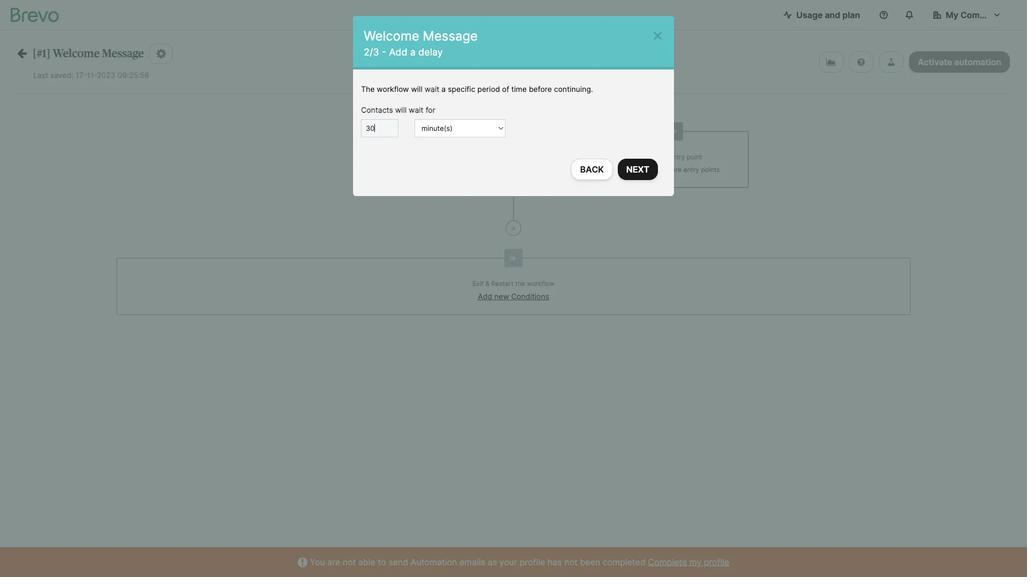 Task type: vqa. For each thing, say whether or not it's contained in the screenshot.
wait to the right
yes



Task type: describe. For each thing, give the bounding box(es) containing it.
usage and plan
[[797, 10, 861, 20]]

point
[[687, 153, 703, 161]]

company
[[961, 10, 1001, 20]]

conditions
[[511, 292, 549, 302]]

[#1]                             welcome message link
[[17, 47, 144, 59]]

17-
[[76, 71, 87, 80]]

a inside 'welcome message 2/3 - add a delay'
[[410, 46, 416, 58]]

click
[[629, 166, 643, 174]]

add inside add an entry point click to add more entry points
[[646, 153, 658, 161]]

last saved: 17-11-2023 09:25:56
[[33, 71, 149, 80]]

09:25:56
[[118, 71, 149, 80]]

period
[[478, 85, 500, 94]]

and
[[825, 10, 841, 20]]

question circle image
[[858, 58, 865, 66]]

the
[[515, 280, 525, 288]]

add inside 'welcome message 2/3 - add a delay'
[[389, 46, 408, 58]]

to
[[645, 166, 651, 174]]

0 vertical spatial entry
[[669, 153, 685, 161]]

area chart image
[[827, 58, 837, 66]]

the
[[361, 85, 375, 94]]

×
[[652, 24, 664, 44]]

add new conditions link
[[478, 292, 549, 302]]

cog image
[[156, 48, 166, 59]]

plan
[[843, 10, 861, 20]]

startpoint
[[544, 179, 573, 187]]

next
[[627, 164, 650, 175]]

my
[[946, 10, 959, 20]]

exit & restart the workflow add new conditions
[[473, 280, 555, 302]]

time
[[512, 85, 527, 94]]

before
[[529, 85, 552, 94]]

welcome inside 'welcome message 2/3 - add a delay'
[[364, 28, 419, 44]]

delay
[[418, 46, 443, 58]]

my company
[[946, 10, 1001, 20]]

0 horizontal spatial workflow
[[377, 85, 409, 94]]

11-
[[87, 71, 97, 80]]

usage
[[797, 10, 823, 20]]

2023
[[97, 71, 115, 80]]

startpoint #1
[[544, 179, 582, 187]]

0 vertical spatial wait
[[425, 85, 440, 94]]

[#1]
[[33, 48, 50, 59]]

back
[[580, 164, 604, 175]]

last
[[33, 71, 48, 80]]

exit
[[473, 280, 484, 288]]

workflow inside exit & restart the workflow add new conditions
[[527, 280, 555, 288]]



Task type: locate. For each thing, give the bounding box(es) containing it.
exclamation circle image
[[298, 559, 308, 567]]

× button
[[652, 24, 664, 44]]

message inside [#1]                             welcome message link
[[102, 48, 144, 59]]

message up 09:25:56
[[102, 48, 144, 59]]

complete my profile
[[648, 558, 730, 568]]

points
[[701, 166, 720, 174]]

welcome
[[364, 28, 419, 44], [53, 48, 100, 59]]

add inside exit & restart the workflow add new conditions
[[478, 292, 492, 302]]

entry up more
[[669, 153, 685, 161]]

1 vertical spatial add
[[646, 153, 658, 161]]

1 vertical spatial message
[[102, 48, 144, 59]]

add
[[653, 166, 665, 174]]

next button
[[618, 159, 658, 180]]

form
[[353, 104, 674, 188]]

1 horizontal spatial add
[[478, 292, 492, 302]]

of
[[502, 85, 509, 94]]

workflow up conditions
[[527, 280, 555, 288]]

0 vertical spatial workflow
[[377, 85, 409, 94]]

2/3
[[364, 46, 379, 58]]

add right -
[[389, 46, 408, 58]]

will up the contacts will wait for
[[411, 85, 423, 94]]

1 vertical spatial welcome
[[53, 48, 100, 59]]

1 vertical spatial workflow
[[527, 280, 555, 288]]

message up delay
[[423, 28, 478, 44]]

wait
[[425, 85, 440, 94], [409, 106, 424, 115]]

0 horizontal spatial welcome
[[53, 48, 100, 59]]

1 horizontal spatial workflow
[[527, 280, 555, 288]]

my
[[690, 558, 702, 568]]

specific
[[448, 85, 475, 94]]

complete my profile link
[[648, 558, 730, 568]]

1 vertical spatial will
[[395, 106, 407, 115]]

0 horizontal spatial wait
[[409, 106, 424, 115]]

0 horizontal spatial message
[[102, 48, 144, 59]]

arrow left image
[[17, 47, 27, 58]]

welcome message 2/3 - add a delay
[[364, 28, 478, 58]]

2 vertical spatial add
[[478, 292, 492, 302]]

saved:
[[50, 71, 73, 80]]

back button
[[571, 159, 613, 180]]

1 horizontal spatial message
[[423, 28, 478, 44]]

my company button
[[925, 4, 1010, 26]]

flask image
[[888, 58, 896, 66]]

an
[[660, 153, 668, 161]]

1 vertical spatial wait
[[409, 106, 424, 115]]

0 horizontal spatial a
[[410, 46, 416, 58]]

message
[[423, 28, 478, 44], [102, 48, 144, 59]]

0 horizontal spatial will
[[395, 106, 407, 115]]

0 vertical spatial will
[[411, 85, 423, 94]]

0 vertical spatial a
[[410, 46, 416, 58]]

the workflow will wait a specific period of time before continuing.
[[361, 85, 593, 94]]

entry
[[669, 153, 685, 161], [684, 166, 700, 174]]

&
[[486, 280, 490, 288]]

1 horizontal spatial a
[[442, 85, 446, 94]]

0 vertical spatial message
[[423, 28, 478, 44]]

contacts will wait for
[[361, 106, 436, 115]]

#1
[[575, 179, 582, 187]]

message inside 'welcome message 2/3 - add a delay'
[[423, 28, 478, 44]]

[#1]                             welcome message
[[33, 48, 144, 59]]

workflow
[[377, 85, 409, 94], [527, 280, 555, 288]]

welcome up -
[[364, 28, 419, 44]]

0 vertical spatial add
[[389, 46, 408, 58]]

usage and plan button
[[775, 4, 869, 26]]

wait up for
[[425, 85, 440, 94]]

-
[[382, 46, 386, 58]]

1 vertical spatial a
[[442, 85, 446, 94]]

add left an
[[646, 153, 658, 161]]

1 horizontal spatial welcome
[[364, 28, 419, 44]]

1 vertical spatial entry
[[684, 166, 700, 174]]

1 horizontal spatial wait
[[425, 85, 440, 94]]

will right contacts
[[395, 106, 407, 115]]

add
[[389, 46, 408, 58], [646, 153, 658, 161], [478, 292, 492, 302]]

a left delay
[[410, 46, 416, 58]]

0 vertical spatial welcome
[[364, 28, 419, 44]]

will
[[411, 85, 423, 94], [395, 106, 407, 115]]

workflow up the contacts will wait for
[[377, 85, 409, 94]]

entry down point
[[684, 166, 700, 174]]

None text field
[[361, 119, 399, 138]]

add down &
[[478, 292, 492, 302]]

for
[[426, 106, 436, 115]]

contacts
[[361, 106, 393, 115]]

0 horizontal spatial add
[[389, 46, 408, 58]]

more
[[666, 166, 682, 174]]

form containing back
[[353, 104, 674, 188]]

complete
[[648, 558, 687, 568]]

profile
[[704, 558, 730, 568]]

continuing.
[[554, 85, 593, 94]]

restart
[[492, 280, 514, 288]]

will inside form
[[395, 106, 407, 115]]

1 horizontal spatial will
[[411, 85, 423, 94]]

new
[[495, 292, 509, 302]]

2 horizontal spatial add
[[646, 153, 658, 161]]

a left "specific"
[[442, 85, 446, 94]]

a
[[410, 46, 416, 58], [442, 85, 446, 94]]

welcome up 17-
[[53, 48, 100, 59]]

wait left for
[[409, 106, 424, 115]]

add an entry point click to add more entry points
[[629, 153, 720, 174]]



